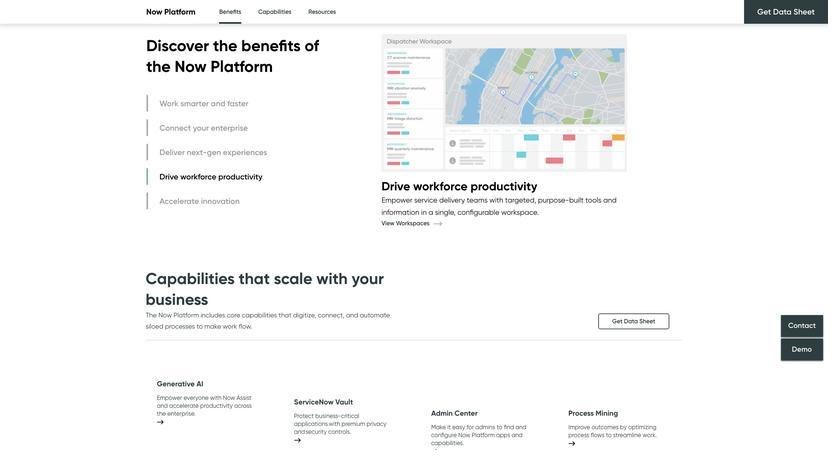 Task type: vqa. For each thing, say whether or not it's contained in the screenshot.
'Software' within the Software transformation link
no



Task type: locate. For each thing, give the bounding box(es) containing it.
1 horizontal spatial sheet
[[794, 7, 815, 17]]

empower
[[382, 196, 413, 205], [157, 395, 182, 402]]

view
[[382, 220, 395, 228]]

enable teams with the tools they need. image
[[382, 28, 627, 179]]

now
[[146, 7, 162, 17], [175, 56, 207, 76], [158, 312, 172, 320], [223, 395, 235, 402], [458, 432, 470, 439]]

platform
[[164, 7, 195, 17], [211, 56, 273, 76], [174, 312, 199, 320], [472, 432, 495, 439]]

capabilities for capabilities
[[258, 8, 291, 16]]

0 horizontal spatial get data sheet link
[[598, 314, 669, 330]]

1 horizontal spatial get data sheet
[[758, 7, 815, 17]]

1 vertical spatial your
[[352, 269, 384, 289]]

1 horizontal spatial your
[[352, 269, 384, 289]]

get data sheet link
[[744, 0, 828, 24], [598, 314, 669, 330]]

work
[[160, 99, 179, 108]]

and right tools
[[603, 196, 617, 205]]

digitize,
[[293, 312, 316, 320]]

empower inside the 'empower everyone with now assist and accelerate productivity across the enterprise.'
[[157, 395, 182, 402]]

productivity down the everyone
[[200, 403, 233, 410]]

0 vertical spatial with
[[490, 196, 503, 205]]

view workspaces link
[[382, 220, 452, 228]]

1 horizontal spatial get data sheet link
[[744, 0, 828, 24]]

2 vertical spatial the
[[157, 411, 166, 418]]

platform inside "make it easy for admins to find and configure now platform apps and capabilities."
[[472, 432, 495, 439]]

1 vertical spatial with
[[316, 269, 348, 289]]

0 horizontal spatial capabilities
[[146, 269, 235, 289]]

contact
[[788, 322, 816, 331]]

targeted,
[[505, 196, 536, 205]]

1 vertical spatial get data sheet
[[612, 318, 655, 326]]

discover the benefits of the now platform
[[146, 36, 319, 76]]

by
[[620, 424, 627, 431]]

2 vertical spatial to
[[606, 432, 612, 439]]

demo link
[[781, 339, 823, 361]]

1 horizontal spatial get
[[758, 7, 771, 17]]

to inside "make it easy for admins to find and configure now platform apps and capabilities."
[[497, 424, 502, 431]]

the
[[146, 312, 157, 320]]

siloed
[[146, 323, 163, 331]]

1 vertical spatial that
[[279, 312, 292, 320]]

in
[[421, 208, 427, 217]]

to up apps
[[497, 424, 502, 431]]

process
[[569, 432, 589, 439]]

capabilities inside capabilities that scale with your business the now platform includes core capabilities that digitize, connect, and automate siloed processes to make work flow.
[[146, 269, 235, 289]]

drive
[[160, 172, 178, 182], [382, 179, 410, 194]]

0 horizontal spatial get
[[612, 318, 623, 326]]

get for the left get data sheet link
[[612, 318, 623, 326]]

1 horizontal spatial with
[[316, 269, 348, 289]]

scale
[[274, 269, 312, 289]]

productivity up targeted,
[[471, 179, 537, 194]]

drive up information
[[382, 179, 410, 194]]

and right connect,
[[346, 312, 358, 320]]

productivity inside drive workforce productivity empower service delivery teams with targeted, purpose-built tools and information in a single, configurable workspace.
[[471, 179, 537, 194]]

0 vertical spatial get data sheet link
[[744, 0, 828, 24]]

0 horizontal spatial to
[[197, 323, 203, 331]]

streamline
[[613, 432, 641, 439]]

workforce up accelerate innovation
[[180, 172, 216, 182]]

purpose-
[[538, 196, 569, 205]]

2 vertical spatial with
[[210, 395, 222, 402]]

0 vertical spatial that
[[239, 269, 270, 289]]

0 vertical spatial get data sheet
[[758, 7, 815, 17]]

connect,
[[318, 312, 345, 320]]

capabilities link
[[258, 0, 291, 24]]

improve
[[569, 424, 590, 431]]

servicenow vault
[[294, 398, 353, 407]]

discover
[[146, 36, 209, 56]]

drive workforce productivity
[[160, 172, 263, 182]]

1 vertical spatial data
[[624, 318, 638, 326]]

teams
[[467, 196, 488, 205]]

0 horizontal spatial that
[[239, 269, 270, 289]]

0 horizontal spatial sheet
[[640, 318, 655, 326]]

1 vertical spatial sheet
[[640, 318, 655, 326]]

0 vertical spatial to
[[197, 323, 203, 331]]

0 horizontal spatial your
[[193, 123, 209, 133]]

0 horizontal spatial workforce
[[180, 172, 216, 182]]

drive inside drive workforce productivity empower service delivery teams with targeted, purpose-built tools and information in a single, configurable workspace.
[[382, 179, 410, 194]]

capabilities that scale with your business the now platform includes core capabilities that digitize, connect, and automate siloed processes to make work flow.
[[146, 269, 390, 331]]

for
[[467, 424, 474, 431]]

accelerate innovation
[[160, 197, 240, 206]]

of
[[305, 36, 319, 56]]

0 horizontal spatial empower
[[157, 395, 182, 402]]

admin center
[[431, 410, 478, 419]]

and down the find
[[512, 432, 523, 439]]

make it easy for admins to find and configure now platform apps and capabilities.
[[431, 424, 527, 447]]

0 vertical spatial the
[[213, 36, 237, 56]]

0 horizontal spatial with
[[210, 395, 222, 402]]

0 vertical spatial get
[[758, 7, 771, 17]]

drive for drive workforce productivity
[[160, 172, 178, 182]]

productivity for drive workforce productivity
[[218, 172, 263, 182]]

drive for drive workforce productivity empower service delivery teams with targeted, purpose-built tools and information in a single, configurable workspace.
[[382, 179, 410, 194]]

servicenow
[[294, 398, 334, 407]]

to
[[197, 323, 203, 331], [497, 424, 502, 431], [606, 432, 612, 439]]

benefits
[[219, 8, 241, 16]]

connect
[[160, 123, 191, 133]]

1 horizontal spatial to
[[497, 424, 502, 431]]

1 vertical spatial to
[[497, 424, 502, 431]]

with inside capabilities that scale with your business the now platform includes core capabilities that digitize, connect, and automate siloed processes to make work flow.
[[316, 269, 348, 289]]

smarter
[[181, 99, 209, 108]]

1 vertical spatial get data sheet link
[[598, 314, 669, 330]]

data
[[773, 7, 792, 17], [624, 318, 638, 326]]

1 vertical spatial get
[[612, 318, 623, 326]]

workforce up delivery
[[413, 179, 468, 194]]

get
[[758, 7, 771, 17], [612, 318, 623, 326]]

critical
[[341, 413, 359, 420]]

configure
[[431, 432, 457, 439]]

center
[[455, 410, 478, 419]]

capabilities for capabilities that scale with your business the now platform includes core capabilities that digitize, connect, and automate siloed processes to make work flow.
[[146, 269, 235, 289]]

0 vertical spatial capabilities
[[258, 8, 291, 16]]

experiences
[[223, 148, 267, 157]]

work smarter and faster link
[[146, 95, 269, 112]]

next-
[[187, 148, 207, 157]]

it
[[447, 424, 451, 431]]

1 vertical spatial empower
[[157, 395, 182, 402]]

productivity down experiences
[[218, 172, 263, 182]]

0 horizontal spatial drive
[[160, 172, 178, 182]]

get data sheet for topmost get data sheet link
[[758, 7, 815, 17]]

accelerate innovation link
[[146, 193, 269, 210]]

1 horizontal spatial empower
[[382, 196, 413, 205]]

and
[[211, 99, 225, 108], [603, 196, 617, 205], [346, 312, 358, 320], [157, 403, 168, 410], [516, 424, 527, 431], [512, 432, 523, 439]]

1 horizontal spatial data
[[773, 7, 792, 17]]

empower everyone with now assist and accelerate productivity across the enterprise.
[[157, 395, 252, 418]]

to inside improve outcomes by optimizing process flows to streamline work.
[[606, 432, 612, 439]]

0 horizontal spatial get data sheet
[[612, 318, 655, 326]]

to left make
[[197, 323, 203, 331]]

and up enterprise.
[[157, 403, 168, 410]]

generative
[[157, 380, 195, 389]]

2 horizontal spatial with
[[490, 196, 503, 205]]

0 vertical spatial empower
[[382, 196, 413, 205]]

make
[[431, 424, 446, 431]]

assist
[[237, 395, 252, 402]]

benefits
[[241, 36, 301, 56]]

platform inside capabilities that scale with your business the now platform includes core capabilities that digitize, connect, and automate siloed processes to make work flow.
[[174, 312, 199, 320]]

your
[[193, 123, 209, 133], [352, 269, 384, 289]]

0 vertical spatial data
[[773, 7, 792, 17]]

sheet for topmost get data sheet link
[[794, 7, 815, 17]]

get for topmost get data sheet link
[[758, 7, 771, 17]]

empower up information
[[382, 196, 413, 205]]

the
[[213, 36, 237, 56], [146, 56, 171, 76], [157, 411, 166, 418]]

productivity inside drive workforce productivity link
[[218, 172, 263, 182]]

benefits link
[[219, 0, 241, 26]]

1 horizontal spatial workforce
[[413, 179, 468, 194]]

apps
[[496, 432, 510, 439]]

and left faster at the top
[[211, 99, 225, 108]]

workforce inside drive workforce productivity empower service delivery teams with targeted, purpose-built tools and information in a single, configurable workspace.
[[413, 179, 468, 194]]

empower down generative
[[157, 395, 182, 402]]

accelerate
[[169, 403, 199, 410]]

1 horizontal spatial capabilities
[[258, 8, 291, 16]]

drive down deliver
[[160, 172, 178, 182]]

drive workforce productivity link
[[146, 169, 269, 185]]

0 vertical spatial your
[[193, 123, 209, 133]]

includes
[[201, 312, 225, 320]]

productivity
[[218, 172, 263, 182], [471, 179, 537, 194], [200, 403, 233, 410]]

to down outcomes
[[606, 432, 612, 439]]

2 horizontal spatial to
[[606, 432, 612, 439]]

1 vertical spatial capabilities
[[146, 269, 235, 289]]

enterprise
[[211, 123, 248, 133]]

1 horizontal spatial drive
[[382, 179, 410, 194]]

0 horizontal spatial data
[[624, 318, 638, 326]]

0 vertical spatial sheet
[[794, 7, 815, 17]]

1 vertical spatial the
[[146, 56, 171, 76]]



Task type: describe. For each thing, give the bounding box(es) containing it.
outcomes
[[592, 424, 619, 431]]

vault
[[335, 398, 353, 407]]

process
[[569, 410, 594, 419]]

and security
[[294, 429, 327, 436]]

resources link
[[309, 0, 336, 24]]

workspaces
[[396, 220, 430, 228]]

deliver next-gen experiences link
[[146, 144, 269, 161]]

empower inside drive workforce productivity empower service delivery teams with targeted, purpose-built tools and information in a single, configurable workspace.
[[382, 196, 413, 205]]

enterprise.
[[167, 411, 196, 418]]

workforce for drive workforce productivity
[[180, 172, 216, 182]]

premium
[[342, 421, 365, 428]]

faster
[[227, 99, 248, 108]]

ai
[[197, 380, 203, 389]]

with inside the 'empower everyone with now assist and accelerate productivity across the enterprise.'
[[210, 395, 222, 402]]

configurable
[[458, 208, 500, 217]]

connect your enterprise link
[[146, 120, 269, 136]]

single,
[[435, 208, 456, 217]]

drive workforce productivity empower service delivery teams with targeted, purpose-built tools and information in a single, configurable workspace.
[[382, 179, 617, 217]]

a
[[429, 208, 433, 217]]

with inside drive workforce productivity empower service delivery teams with targeted, purpose-built tools and information in a single, configurable workspace.
[[490, 196, 503, 205]]

productivity for drive workforce productivity empower service delivery teams with targeted, purpose-built tools and information in a single, configurable workspace.
[[471, 179, 537, 194]]

connect your enterprise
[[160, 123, 248, 133]]

optimizing
[[628, 424, 657, 431]]

and inside capabilities that scale with your business the now platform includes core capabilities that digitize, connect, and automate siloed processes to make work flow.
[[346, 312, 358, 320]]

now inside discover the benefits of the now platform
[[175, 56, 207, 76]]

capabilities.
[[431, 440, 464, 447]]

sheet for the left get data sheet link
[[640, 318, 655, 326]]

work.
[[643, 432, 657, 439]]

find
[[504, 424, 514, 431]]

mining
[[596, 410, 618, 419]]

and inside the 'empower everyone with now assist and accelerate productivity across the enterprise.'
[[157, 403, 168, 410]]

core
[[227, 312, 240, 320]]

controls.
[[328, 429, 351, 436]]

everyone
[[184, 395, 209, 402]]

processes
[[165, 323, 195, 331]]

protect business-critical applications with premium privacy and security controls.
[[294, 413, 387, 436]]

get data sheet for the left get data sheet link
[[612, 318, 655, 326]]

service
[[414, 196, 437, 205]]

innovation
[[201, 197, 240, 206]]

information
[[382, 208, 419, 217]]

built
[[569, 196, 584, 205]]

admin
[[431, 410, 453, 419]]

across
[[234, 403, 252, 410]]

process mining
[[569, 410, 618, 419]]

business-
[[315, 413, 341, 420]]

workforce for drive workforce productivity empower service delivery teams with targeted, purpose-built tools and information in a single, configurable workspace.
[[413, 179, 468, 194]]

now inside capabilities that scale with your business the now platform includes core capabilities that digitize, connect, and automate siloed processes to make work flow.
[[158, 312, 172, 320]]

to inside capabilities that scale with your business the now platform includes core capabilities that digitize, connect, and automate siloed processes to make work flow.
[[197, 323, 203, 331]]

work smarter and faster
[[160, 99, 248, 108]]

flow.
[[239, 323, 252, 331]]

platform inside discover the benefits of the now platform
[[211, 56, 273, 76]]

deliver next-gen experiences
[[160, 148, 267, 157]]

the inside the 'empower everyone with now assist and accelerate productivity across the enterprise.'
[[157, 411, 166, 418]]

make
[[205, 323, 221, 331]]

deliver
[[160, 148, 185, 157]]

privacy
[[367, 421, 387, 428]]

delivery
[[439, 196, 465, 205]]

admins
[[475, 424, 495, 431]]

business
[[146, 290, 208, 310]]

contact link
[[781, 316, 823, 338]]

now inside the 'empower everyone with now assist and accelerate productivity across the enterprise.'
[[223, 395, 235, 402]]

productivity inside the 'empower everyone with now assist and accelerate productivity across the enterprise.'
[[200, 403, 233, 410]]

easy
[[452, 424, 465, 431]]

work
[[223, 323, 237, 331]]

1 horizontal spatial that
[[279, 312, 292, 320]]

now inside "make it easy for admins to find and configure now platform apps and capabilities."
[[458, 432, 470, 439]]

tools
[[586, 196, 602, 205]]

accelerate
[[160, 197, 199, 206]]

workspace.
[[501, 208, 539, 217]]

applications with
[[294, 421, 340, 428]]

and right the find
[[516, 424, 527, 431]]

improve outcomes by optimizing process flows to streamline work.
[[569, 424, 657, 439]]

now platform
[[146, 7, 195, 17]]

capabilities
[[242, 312, 277, 320]]

your inside capabilities that scale with your business the now platform includes core capabilities that digitize, connect, and automate siloed processes to make work flow.
[[352, 269, 384, 289]]

gen
[[207, 148, 221, 157]]

demo
[[792, 346, 812, 354]]

automate
[[360, 312, 390, 320]]

flows
[[591, 432, 605, 439]]

generative ai
[[157, 380, 203, 389]]

view workspaces
[[382, 220, 431, 228]]

resources
[[309, 8, 336, 16]]

your inside "link"
[[193, 123, 209, 133]]

and inside drive workforce productivity empower service delivery teams with targeted, purpose-built tools and information in a single, configurable workspace.
[[603, 196, 617, 205]]



